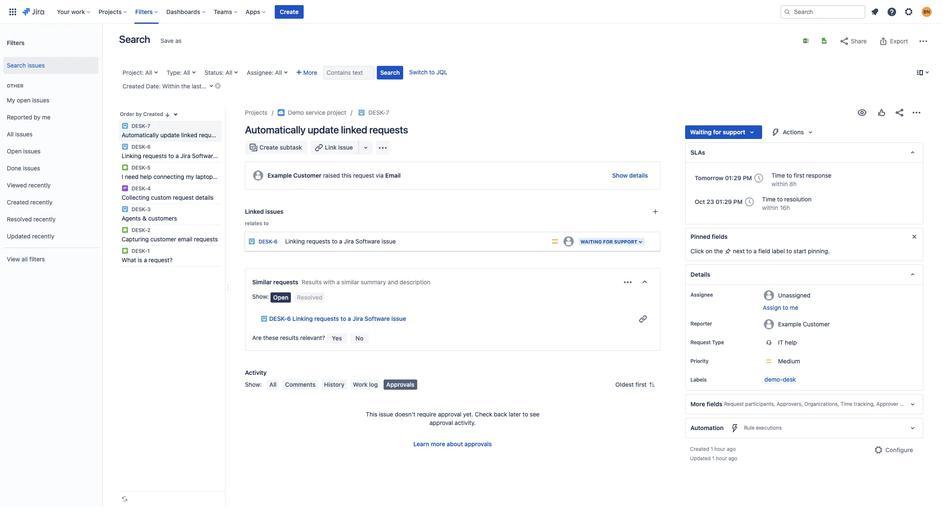 Task type: locate. For each thing, give the bounding box(es) containing it.
first inside button
[[636, 381, 647, 389]]

it help image
[[122, 143, 129, 150], [261, 316, 268, 323]]

learn
[[414, 441, 430, 448]]

to right assign
[[783, 304, 789, 312]]

created left "small" 'icon'
[[143, 111, 163, 117]]

1 service request image from the top
[[122, 227, 129, 234]]

0 vertical spatial 4
[[203, 83, 207, 90]]

similar
[[252, 279, 272, 286]]

by right 'reported'
[[34, 113, 40, 121]]

1 vertical spatial it help image
[[122, 123, 129, 129]]

details right show
[[630, 172, 648, 179]]

1 vertical spatial desk-6
[[259, 239, 278, 245]]

more inside dropdown button
[[303, 69, 317, 76]]

desk- for what is a request?
[[132, 248, 147, 255]]

fields for pinned
[[712, 233, 728, 240]]

Search field
[[781, 5, 866, 19]]

1 horizontal spatial open
[[273, 294, 289, 301]]

level
[[232, 173, 245, 180]]

created down project:
[[123, 83, 144, 90]]

issues right open
[[32, 96, 49, 104]]

search up other
[[7, 62, 26, 69]]

0 horizontal spatial desk-6
[[130, 144, 151, 150]]

waiting for support button
[[685, 126, 763, 139], [578, 237, 646, 246]]

desk-4
[[130, 186, 151, 192]]

6 right issue type: it help image
[[274, 239, 278, 245]]

fields
[[712, 233, 728, 240], [707, 401, 723, 408]]

all up date:
[[145, 69, 152, 76]]

1 horizontal spatial linked
[[341, 124, 367, 136]]

demo-desk link
[[763, 376, 798, 385]]

1 vertical spatial time
[[763, 196, 776, 203]]

jira image
[[22, 7, 44, 17], [22, 7, 44, 17]]

0 horizontal spatial waiting
[[581, 239, 602, 245]]

weeks,
[[209, 83, 228, 90]]

request down my
[[173, 194, 194, 201]]

show: down activity
[[245, 381, 262, 389]]

me inside assign to me button
[[790, 304, 799, 312]]

it
[[779, 339, 784, 346]]

0 horizontal spatial projects
[[99, 8, 122, 15]]

0 vertical spatial desk-6
[[130, 144, 151, 150]]

1 horizontal spatial help
[[785, 339, 797, 346]]

example down create subtask button
[[268, 172, 292, 179]]

recently down created recently link
[[33, 216, 56, 223]]

customer
[[294, 172, 322, 179], [804, 321, 830, 328]]

demo-
[[765, 376, 783, 383]]

pinned
[[691, 233, 711, 240]]

share
[[852, 37, 867, 45]]

show: inside show: open
[[252, 293, 269, 300]]

service request image
[[122, 164, 129, 171]]

3 right 'level'
[[246, 173, 250, 180]]

1 vertical spatial software
[[356, 238, 380, 245]]

4 up collecting at the top of the page
[[147, 186, 151, 192]]

0 horizontal spatial updated
[[7, 233, 31, 240]]

0 vertical spatial jira
[[180, 152, 190, 160]]

to left start
[[787, 248, 793, 255]]

1 horizontal spatial me
[[790, 304, 799, 312]]

0 horizontal spatial for
[[603, 239, 613, 245]]

desk- for i need help connecting my laptop to the level 3 printer
[[132, 165, 147, 171]]

fields up on
[[712, 233, 728, 240]]

0 horizontal spatial pm
[[734, 198, 743, 206]]

2 left days
[[229, 83, 233, 90]]

printer
[[252, 173, 270, 180]]

pm left within 8h button
[[743, 174, 752, 182]]

show details button
[[608, 169, 654, 183]]

it help
[[779, 339, 797, 346]]

linking up relevant?
[[293, 315, 313, 323]]

desk- up capturing
[[132, 227, 147, 234]]

1 for created
[[711, 446, 713, 453]]

waiting for support
[[691, 129, 746, 136], [581, 239, 638, 245]]

show: for show:
[[245, 381, 262, 389]]

automatically up create subtask button
[[245, 124, 306, 136]]

automatically down "order by created"
[[122, 132, 159, 139]]

issue type: it help image
[[249, 238, 255, 245]]

to up the within 16h 'button'
[[778, 196, 783, 203]]

more left search issues using keywords text field
[[303, 69, 317, 76]]

issue up and
[[382, 238, 396, 245]]

create
[[280, 8, 299, 15], [260, 144, 278, 151]]

filters up search issues
[[7, 39, 25, 46]]

search left switch
[[380, 69, 400, 76]]

0 vertical spatial linking
[[122, 152, 141, 160]]

1 horizontal spatial desk-7
[[369, 109, 389, 116]]

service request with approvals image
[[122, 185, 129, 192]]

request left via
[[353, 172, 374, 179]]

a right is in the left bottom of the page
[[144, 257, 147, 264]]

connecting
[[154, 173, 184, 180]]

later
[[509, 411, 521, 418]]

the
[[181, 83, 190, 90], [222, 173, 231, 180], [715, 248, 723, 255]]

first
[[794, 172, 805, 179], [636, 381, 647, 389]]

service request image for capturing customer email requests
[[122, 227, 129, 234]]

it help image down order
[[122, 123, 129, 129]]

within inside time to resolution within 16h
[[763, 204, 779, 212]]

approvals
[[387, 381, 415, 389]]

all for project: all
[[145, 69, 152, 76]]

1 vertical spatial within
[[763, 204, 779, 212]]

1 horizontal spatial updated
[[691, 456, 711, 462]]

switch
[[409, 69, 428, 76]]

demo
[[288, 109, 304, 116]]

rule executions
[[745, 425, 782, 432]]

linking requests to a jira software issue
[[122, 152, 232, 160], [285, 238, 396, 245]]

recently for viewed recently
[[28, 182, 51, 189]]

0 horizontal spatial first
[[636, 381, 647, 389]]

within left the 16h
[[763, 204, 779, 212]]

1 horizontal spatial projects
[[245, 109, 268, 116]]

recently up created recently
[[28, 182, 51, 189]]

1 horizontal spatial first
[[794, 172, 805, 179]]

details down laptop
[[195, 194, 214, 201]]

linking right desk-6 link
[[285, 238, 305, 245]]

oldest first button
[[611, 380, 661, 390]]

1 horizontal spatial automatically
[[245, 124, 306, 136]]

banner
[[0, 0, 943, 24]]

search for 'search' button
[[380, 69, 400, 76]]

1 vertical spatial waiting for support
[[581, 239, 638, 245]]

order by created
[[120, 111, 163, 117]]

a up similar requests results with a similar summary and description
[[339, 238, 343, 245]]

projects inside dropdown button
[[99, 8, 122, 15]]

small image
[[164, 112, 171, 118]]

by for reported
[[34, 113, 40, 121]]

0 horizontal spatial request
[[173, 194, 194, 201]]

Search issues using keywords text field
[[323, 66, 375, 80]]

0 horizontal spatial linking requests to a jira software issue
[[122, 152, 232, 160]]

0 vertical spatial first
[[794, 172, 805, 179]]

linking requests to a jira software issue up connecting
[[122, 152, 232, 160]]

2 service request image from the top
[[122, 248, 129, 255]]

1 vertical spatial support
[[615, 239, 638, 245]]

clockicon image left the within 16h 'button'
[[743, 195, 757, 209]]

rule
[[745, 425, 755, 432]]

1 vertical spatial projects
[[245, 109, 268, 116]]

projects
[[99, 8, 122, 15], [245, 109, 268, 116]]

this
[[342, 172, 352, 179]]

open inside show: open
[[273, 294, 289, 301]]

search down filters popup button on the top of page
[[119, 33, 150, 45]]

oct
[[695, 198, 706, 206]]

recently down the viewed recently link
[[30, 199, 52, 206]]

hide message image
[[910, 232, 920, 242]]

all issues
[[7, 130, 33, 138]]

all inside other group
[[7, 130, 14, 138]]

these
[[263, 334, 279, 342]]

service request image for what is a request?
[[122, 248, 129, 255]]

recently for resolved recently
[[33, 216, 56, 223]]

1 vertical spatial the
[[222, 173, 231, 180]]

1 vertical spatial search
[[7, 62, 26, 69]]

create inside primary element
[[280, 8, 299, 15]]

0 vertical spatial service request image
[[122, 227, 129, 234]]

service request image up what at the bottom of page
[[122, 248, 129, 255]]

0 vertical spatial updated
[[7, 233, 31, 240]]

me inside 'reported by me' link
[[42, 113, 51, 121]]

created inside other group
[[7, 199, 29, 206]]

0 vertical spatial customer
[[294, 172, 322, 179]]

desk- for agents & customers
[[132, 206, 147, 213]]

open up are these results relevant? on the left
[[273, 294, 289, 301]]

1 vertical spatial customer
[[804, 321, 830, 328]]

0 horizontal spatial waiting for support button
[[578, 237, 646, 246]]

my open issues
[[7, 96, 49, 104]]

recently
[[28, 182, 51, 189], [30, 199, 52, 206], [33, 216, 56, 223], [32, 233, 54, 240]]

0 vertical spatial fields
[[712, 233, 728, 240]]

0 horizontal spatial more
[[303, 69, 317, 76]]

dashboards
[[166, 8, 200, 15]]

all
[[145, 69, 152, 76], [183, 69, 190, 76], [226, 69, 233, 76], [275, 69, 282, 76], [7, 130, 14, 138], [270, 381, 277, 389]]

approvals
[[465, 441, 492, 448]]

customer
[[150, 236, 176, 243]]

require
[[417, 411, 437, 418]]

menu bar
[[265, 380, 419, 390]]

1 vertical spatial me
[[790, 304, 799, 312]]

update down "small" 'icon'
[[160, 132, 180, 139]]

time up within 8h button
[[772, 172, 786, 179]]

2 vertical spatial it help image
[[122, 206, 129, 213]]

issues up done issues
[[23, 148, 41, 155]]

2
[[229, 83, 233, 90], [147, 227, 151, 234]]

issue inside 'this issue doesn't require approval yet. check back later to see approval activity.'
[[379, 411, 393, 418]]

service request image
[[122, 227, 129, 234], [122, 248, 129, 255]]

type
[[713, 340, 725, 346]]

1 horizontal spatial 4
[[203, 83, 207, 90]]

hour
[[715, 446, 726, 453], [717, 456, 727, 462]]

the left the last
[[181, 83, 190, 90]]

0 horizontal spatial example
[[268, 172, 292, 179]]

desk- up is in the left bottom of the page
[[132, 248, 147, 255]]

issue right link
[[338, 144, 353, 151]]

jira up no
[[353, 315, 363, 323]]

waiting up slas
[[691, 129, 712, 136]]

it help image
[[358, 109, 365, 116], [122, 123, 129, 129], [122, 206, 129, 213]]

need
[[125, 173, 139, 180]]

1 horizontal spatial example
[[779, 321, 802, 328]]

desk- up desk-5
[[132, 144, 147, 150]]

0 vertical spatial projects
[[99, 8, 122, 15]]

all for assignee: all
[[275, 69, 282, 76]]

0 vertical spatial time
[[772, 172, 786, 179]]

software inside linking requests to a jira software issue link
[[356, 238, 380, 245]]

0 horizontal spatial open
[[7, 148, 22, 155]]

1 horizontal spatial support
[[723, 129, 746, 136]]

updated down automation
[[691, 456, 711, 462]]

issues for open issues
[[23, 148, 41, 155]]

2 horizontal spatial the
[[715, 248, 723, 255]]

recently down resolved recently link
[[32, 233, 54, 240]]

time left tracking,
[[841, 402, 853, 408]]

by inside other group
[[34, 113, 40, 121]]

1 vertical spatial first
[[636, 381, 647, 389]]

reported
[[7, 113, 32, 121]]

0 vertical spatial example
[[268, 172, 292, 179]]

medium
[[779, 358, 801, 365]]

are these results relevant?
[[252, 334, 325, 342]]

4 right the last
[[203, 83, 207, 90]]

created date: within the last 4 weeks, 2 days
[[123, 83, 247, 90]]

show
[[613, 172, 628, 179]]

clockicon image for oct 23 01:29 pm
[[743, 195, 757, 209]]

doesn't
[[395, 411, 416, 418]]

i
[[122, 173, 123, 180]]

me for assign to me
[[790, 304, 799, 312]]

relates to
[[245, 220, 269, 227]]

jira up similar
[[344, 238, 354, 245]]

your
[[57, 8, 70, 15]]

demo service project
[[288, 109, 347, 116]]

project
[[327, 109, 347, 116]]

sidebar navigation image
[[93, 34, 112, 51]]

0 vertical spatial the
[[181, 83, 190, 90]]

save as
[[161, 37, 182, 44]]

customer left raised
[[294, 172, 322, 179]]

desk- for capturing customer email requests
[[132, 227, 147, 234]]

more fields element
[[685, 395, 943, 415]]

1 horizontal spatial customer
[[804, 321, 830, 328]]

1 vertical spatial 3
[[147, 206, 151, 213]]

desk- for automatically update linked requests
[[132, 123, 147, 129]]

issues
[[28, 62, 45, 69], [32, 96, 49, 104], [15, 130, 33, 138], [23, 148, 41, 155], [23, 165, 40, 172], [266, 208, 284, 215]]

2 vertical spatial 6
[[287, 315, 291, 323]]

0 vertical spatial 2
[[229, 83, 233, 90]]

created for created 1 hour ago updated 1 hour ago
[[691, 446, 710, 453]]

desk-7 up add app icon
[[369, 109, 389, 116]]

vote options: no one has voted for this issue yet. image
[[877, 108, 887, 118]]

open inside other group
[[7, 148, 22, 155]]

apps
[[246, 8, 260, 15]]

export button
[[875, 34, 913, 48]]

watch options: you are not watching this issue, 0 people watching image
[[858, 108, 868, 118]]

copy link to issue image
[[388, 109, 395, 116]]

all for type: all
[[183, 69, 190, 76]]

pm right 23
[[734, 198, 743, 206]]

all inside button
[[270, 381, 277, 389]]

automatically update linked requests
[[245, 124, 408, 136], [122, 132, 223, 139]]

0 horizontal spatial customer
[[294, 172, 322, 179]]

it help image up service request image
[[122, 143, 129, 150]]

the right on
[[715, 248, 723, 255]]

issues right 'linked'
[[266, 208, 284, 215]]

clockicon image for tomorrow 01:29 pm
[[752, 172, 766, 185]]

1 horizontal spatial filters
[[135, 8, 153, 15]]

0 vertical spatial create
[[280, 8, 299, 15]]

1 vertical spatial updated
[[691, 456, 711, 462]]

issues for all issues
[[15, 130, 33, 138]]

me down my open issues link
[[42, 113, 51, 121]]

linking requests to a jira software issue up similar requests results with a similar summary and description
[[285, 238, 396, 245]]

to up 8h
[[787, 172, 793, 179]]

customer down assign to me button
[[804, 321, 830, 328]]

clockicon image
[[752, 172, 766, 185], [743, 195, 757, 209]]

01:29 right tomorrow
[[726, 174, 742, 182]]

demo-desk
[[765, 376, 796, 383]]

1 horizontal spatial waiting
[[691, 129, 712, 136]]

work log
[[353, 381, 378, 389]]

0 vertical spatial 1
[[147, 248, 150, 255]]

updated inside created 1 hour ago updated 1 hour ago
[[691, 456, 711, 462]]

help right it
[[785, 339, 797, 346]]

capturing customer email requests
[[122, 236, 218, 243]]

to left see
[[523, 411, 529, 418]]

save
[[161, 37, 174, 44]]

automatically update linked requests up link
[[245, 124, 408, 136]]

details inside button
[[630, 172, 648, 179]]

1 vertical spatial clockicon image
[[743, 195, 757, 209]]

create right apps dropdown button
[[280, 8, 299, 15]]

request inside more fields request participants, approvers, organizations, time tracking, approver groups, compone
[[725, 402, 744, 408]]

01:29
[[726, 174, 742, 182], [716, 198, 732, 206]]

issues inside group
[[28, 62, 45, 69]]

desk- up need
[[132, 165, 147, 171]]

demo service project image
[[278, 109, 285, 116]]

1 vertical spatial linking requests to a jira software issue
[[285, 238, 396, 245]]

0 horizontal spatial create
[[260, 144, 278, 151]]

all right type:
[[183, 69, 190, 76]]

show:
[[252, 293, 269, 300], [245, 381, 262, 389]]

1 horizontal spatial 7
[[386, 109, 389, 116]]

it help image up these at bottom left
[[261, 316, 268, 323]]

1 horizontal spatial for
[[714, 129, 722, 136]]

date:
[[146, 83, 161, 90]]

projects for projects dropdown button at the left top
[[99, 8, 122, 15]]

software up summary
[[356, 238, 380, 245]]

7 down order by created link
[[147, 123, 150, 129]]

linked up my
[[181, 132, 198, 139]]

more for more
[[303, 69, 317, 76]]

clockicon image left within 8h button
[[752, 172, 766, 185]]

by right order
[[136, 111, 142, 117]]

search inside group
[[7, 62, 26, 69]]

search inside button
[[380, 69, 400, 76]]

1 vertical spatial show:
[[245, 381, 262, 389]]

all right status:
[[226, 69, 233, 76]]

issues up the open issues
[[15, 130, 33, 138]]

linking up service request image
[[122, 152, 141, 160]]

waiting
[[691, 129, 712, 136], [581, 239, 602, 245]]

desk-6 up desk-5
[[130, 144, 151, 150]]

0 horizontal spatial 7
[[147, 123, 150, 129]]

desk-2
[[130, 227, 151, 234]]

more down 'labels'
[[691, 401, 706, 408]]

software up laptop
[[192, 152, 217, 160]]

desk-6 right issue type: it help image
[[259, 239, 278, 245]]

to inside time to resolution within 16h
[[778, 196, 783, 203]]

to
[[430, 69, 435, 76], [169, 152, 174, 160], [787, 172, 793, 179], [215, 173, 220, 180], [778, 196, 783, 203], [264, 220, 269, 227], [332, 238, 338, 245], [747, 248, 752, 255], [787, 248, 793, 255], [783, 304, 789, 312], [341, 315, 346, 323], [523, 411, 529, 418]]

check
[[475, 411, 493, 418]]

0 vertical spatial approval
[[438, 411, 462, 418]]

assignee: all
[[247, 69, 282, 76]]

tracking,
[[854, 402, 876, 408]]

resolved
[[7, 216, 32, 223]]

open up done
[[7, 148, 22, 155]]

0 vertical spatial request
[[353, 172, 374, 179]]

2 vertical spatial time
[[841, 402, 853, 408]]

create for create subtask
[[260, 144, 278, 151]]

request
[[353, 172, 374, 179], [173, 194, 194, 201]]

1 horizontal spatial waiting for support button
[[685, 126, 763, 139]]

laptop
[[196, 173, 213, 180]]

your profile and settings image
[[922, 7, 932, 17]]

viewed recently
[[7, 182, 51, 189]]

teams
[[214, 8, 232, 15]]

example customer
[[779, 321, 830, 328]]

to inside time to first response within 8h
[[787, 172, 793, 179]]

0 vertical spatial more
[[303, 69, 317, 76]]

0 vertical spatial software
[[192, 152, 217, 160]]

time inside time to first response within 8h
[[772, 172, 786, 179]]

1 vertical spatial 2
[[147, 227, 151, 234]]

log
[[369, 381, 378, 389]]

requests up results
[[307, 238, 331, 245]]

1 vertical spatial filters
[[7, 39, 25, 46]]

label
[[772, 248, 785, 255]]

0 vertical spatial desk-7
[[369, 109, 389, 116]]

time inside time to resolution within 16h
[[763, 196, 776, 203]]

desk- up collecting at the top of the page
[[132, 186, 147, 192]]

it help image for agents & customers
[[122, 206, 129, 213]]

created inside created 1 hour ago updated 1 hour ago
[[691, 446, 710, 453]]

1 vertical spatial example
[[779, 321, 802, 328]]

automatically update linked requests down "small" 'icon'
[[122, 132, 223, 139]]

slas
[[691, 149, 706, 156]]

1 horizontal spatial 3
[[246, 173, 250, 180]]

open
[[17, 96, 31, 104]]

show: down similar
[[252, 293, 269, 300]]

1 horizontal spatial it help image
[[261, 316, 268, 323]]



Task type: describe. For each thing, give the bounding box(es) containing it.
issue up 'level'
[[218, 152, 232, 160]]

desk
[[783, 376, 796, 383]]

1 vertical spatial it help image
[[261, 316, 268, 323]]

desk- for linking requests to a jira software issue
[[132, 144, 147, 150]]

0 horizontal spatial automatically update linked requests
[[122, 132, 223, 139]]

created recently
[[7, 199, 52, 206]]

search issues link
[[3, 57, 99, 74]]

1 vertical spatial linking
[[285, 238, 305, 245]]

unassigned
[[779, 292, 811, 299]]

appswitcher icon image
[[8, 7, 18, 17]]

labels pin to top. only you can see pinned fields. image
[[709, 377, 716, 384]]

more
[[431, 441, 445, 448]]

to right laptop
[[215, 173, 220, 180]]

slas element
[[685, 143, 924, 163]]

no
[[356, 335, 364, 342]]

more fields request participants, approvers, organizations, time tracking, approver groups, compone
[[691, 401, 943, 408]]

0 horizontal spatial support
[[615, 239, 638, 245]]

0 vertical spatial it help image
[[122, 143, 129, 150]]

show: for show: open
[[252, 293, 269, 300]]

show: open
[[252, 293, 289, 301]]

agents
[[122, 215, 141, 222]]

2 vertical spatial software
[[365, 315, 390, 323]]

linking requests to a jira software issue inside linking requests to a jira software issue link
[[285, 238, 396, 245]]

subtask
[[280, 144, 302, 151]]

2 vertical spatial 1
[[713, 456, 715, 462]]

0 horizontal spatial linked
[[181, 132, 198, 139]]

1 vertical spatial jira
[[344, 238, 354, 245]]

1 vertical spatial help
[[785, 339, 797, 346]]

1 horizontal spatial pm
[[743, 174, 752, 182]]

1 horizontal spatial 6
[[274, 239, 278, 245]]

1 for desk-
[[147, 248, 150, 255]]

projects for projects 'link'
[[245, 109, 268, 116]]

0 horizontal spatial 3
[[147, 206, 151, 213]]

search image
[[784, 8, 791, 15]]

to left "jql"
[[430, 69, 435, 76]]

is
[[138, 257, 142, 264]]

reported by me
[[7, 113, 51, 121]]

requests right email in the top of the page
[[194, 236, 218, 243]]

view all filters
[[7, 256, 45, 263]]

resolved recently link
[[3, 211, 99, 228]]

create for create
[[280, 8, 299, 15]]

a up connecting
[[176, 152, 179, 160]]

8h
[[790, 180, 797, 188]]

within inside time to first response within 8h
[[772, 180, 788, 188]]

0 horizontal spatial help
[[140, 173, 152, 180]]

newest first image
[[649, 382, 656, 389]]

to inside 'this issue doesn't require approval yet. check back later to see approval activity.'
[[523, 411, 529, 418]]

by for order
[[136, 111, 142, 117]]

all for status: all
[[226, 69, 233, 76]]

results
[[280, 334, 299, 342]]

pinning.
[[808, 248, 830, 255]]

0 vertical spatial hour
[[715, 446, 726, 453]]

reported by me link
[[3, 109, 99, 126]]

yes
[[332, 335, 342, 342]]

0 horizontal spatial update
[[160, 132, 180, 139]]

all issues link
[[3, 126, 99, 143]]

what
[[122, 257, 136, 264]]

groups,
[[900, 402, 919, 408]]

1 vertical spatial for
[[603, 239, 613, 245]]

link issue
[[325, 144, 353, 151]]

1 horizontal spatial request
[[353, 172, 374, 179]]

to up yes
[[341, 315, 346, 323]]

filters inside filters popup button
[[135, 8, 153, 15]]

via
[[376, 172, 384, 179]]

a up no button
[[348, 315, 351, 323]]

5
[[147, 165, 151, 171]]

summary
[[361, 279, 386, 286]]

0 vertical spatial 01:29
[[726, 174, 742, 182]]

pinned fields
[[691, 233, 728, 240]]

link issue button
[[311, 141, 359, 154]]

last
[[192, 83, 202, 90]]

first inside time to first response within 8h
[[794, 172, 805, 179]]

to down linked issues
[[264, 220, 269, 227]]

1 vertical spatial approval
[[430, 420, 453, 427]]

email
[[178, 236, 192, 243]]

time for time to resolution within 16h
[[763, 196, 776, 203]]

primary element
[[5, 0, 781, 24]]

2 vertical spatial linking
[[293, 315, 313, 323]]

priority: medium image
[[551, 237, 560, 246]]

recently for updated recently
[[32, 233, 54, 240]]

menu bar containing all
[[265, 380, 419, 390]]

issues for done issues
[[23, 165, 40, 172]]

updated inside updated recently link
[[7, 233, 31, 240]]

created for created recently
[[7, 199, 29, 206]]

0 vertical spatial ago
[[727, 446, 736, 453]]

link
[[325, 144, 337, 151]]

1 vertical spatial 7
[[147, 123, 150, 129]]

0 horizontal spatial automatically
[[122, 132, 159, 139]]

start
[[794, 248, 807, 255]]

this
[[366, 411, 378, 418]]

tomorrow 01:29 pm
[[695, 174, 752, 182]]

desk-6 link
[[259, 239, 278, 245]]

a inside linking requests to a jira software issue link
[[339, 238, 343, 245]]

desk-6 linking requests to a jira software issue
[[269, 315, 406, 323]]

requests up 5
[[143, 152, 167, 160]]

project: all
[[123, 69, 152, 76]]

1 vertical spatial hour
[[717, 456, 727, 462]]

desk- right issue type: it help image
[[259, 239, 274, 245]]

1 vertical spatial 4
[[147, 186, 151, 192]]

to up connecting
[[169, 152, 174, 160]]

requests down copy link to issue image
[[370, 124, 408, 136]]

2 horizontal spatial 6
[[287, 315, 291, 323]]

0 vertical spatial waiting
[[691, 129, 712, 136]]

work
[[71, 8, 85, 15]]

recently for created recently
[[30, 199, 52, 206]]

16h
[[781, 204, 790, 212]]

fields for more
[[707, 401, 723, 408]]

a right with
[[337, 279, 340, 286]]

to right next
[[747, 248, 752, 255]]

1 horizontal spatial automatically update linked requests
[[245, 124, 408, 136]]

requests up laptop
[[199, 132, 223, 139]]

collecting custom request details
[[122, 194, 214, 201]]

1 horizontal spatial the
[[222, 173, 231, 180]]

all button
[[267, 380, 279, 390]]

to up with
[[332, 238, 338, 245]]

customer for example customer raised this request via email
[[294, 172, 322, 179]]

search for search issues
[[7, 62, 26, 69]]

2 vertical spatial jira
[[353, 315, 363, 323]]

response
[[807, 172, 832, 179]]

settings image
[[904, 7, 915, 17]]

requests up open button on the left bottom of the page
[[273, 279, 299, 286]]

filters
[[29, 256, 45, 263]]

help image
[[887, 7, 898, 17]]

0 vertical spatial search
[[119, 33, 150, 45]]

issues for search issues
[[28, 62, 45, 69]]

me for reported by me
[[42, 113, 51, 121]]

history button
[[322, 380, 347, 390]]

link an issue image
[[652, 209, 659, 215]]

0 vertical spatial 7
[[386, 109, 389, 116]]

create subtask button
[[245, 141, 307, 154]]

activity
[[245, 369, 267, 377]]

1 horizontal spatial desk-6
[[259, 239, 278, 245]]

0 vertical spatial it help image
[[358, 109, 365, 116]]

collecting
[[122, 194, 149, 201]]

more for more fields request participants, approvers, organizations, time tracking, approver groups, compone
[[691, 401, 706, 408]]

status:
[[205, 69, 224, 76]]

issue down and
[[392, 315, 406, 323]]

created for created date: within the last 4 weeks, 2 days
[[123, 83, 144, 90]]

updated recently
[[7, 233, 54, 240]]

order by created link
[[119, 109, 172, 119]]

desk- left copy link to issue image
[[369, 109, 386, 116]]

share image
[[895, 108, 905, 118]]

agents & customers
[[122, 215, 177, 222]]

within 16h button
[[763, 204, 790, 212]]

open in microsoft excel image
[[803, 37, 810, 44]]

results
[[302, 279, 322, 286]]

1 vertical spatial 01:29
[[716, 198, 732, 206]]

0 vertical spatial 3
[[246, 173, 250, 180]]

learn more about approvals
[[414, 441, 492, 448]]

search issues group
[[3, 54, 99, 77]]

1 vertical spatial pm
[[734, 198, 743, 206]]

customer for example customer
[[804, 321, 830, 328]]

0 vertical spatial linking requests to a jira software issue
[[122, 152, 232, 160]]

1 vertical spatial ago
[[729, 456, 738, 462]]

a left field
[[754, 248, 757, 255]]

with
[[324, 279, 335, 286]]

assign
[[763, 304, 782, 312]]

1 vertical spatial waiting for support button
[[578, 237, 646, 246]]

projects button
[[96, 5, 130, 19]]

as
[[175, 37, 182, 44]]

open in google sheets image
[[821, 37, 828, 44]]

yet.
[[463, 411, 474, 418]]

details element
[[685, 265, 924, 285]]

issue inside link issue button
[[338, 144, 353, 151]]

0 vertical spatial for
[[714, 129, 722, 136]]

labels
[[691, 377, 707, 383]]

search button
[[377, 66, 404, 80]]

time inside more fields request participants, approvers, organizations, time tracking, approver groups, compone
[[841, 402, 853, 408]]

within
[[162, 83, 180, 90]]

requests up yes
[[315, 315, 339, 323]]

on
[[706, 248, 713, 255]]

banner containing your work
[[0, 0, 943, 24]]

actions image
[[912, 108, 922, 118]]

updated recently link
[[3, 228, 99, 245]]

desk-1
[[130, 248, 150, 255]]

what is a request?
[[122, 257, 173, 264]]

desk- for collecting custom request details
[[132, 186, 147, 192]]

next to a field label to start pinning.
[[732, 248, 830, 255]]

0 vertical spatial 6
[[147, 144, 151, 150]]

1 horizontal spatial waiting for support
[[691, 129, 746, 136]]

remove criteria image
[[214, 83, 221, 89]]

it help image for automatically update linked requests
[[122, 123, 129, 129]]

desk- up these at bottom left
[[269, 315, 287, 323]]

1 vertical spatial details
[[195, 194, 214, 201]]

time for time to first response within 8h
[[772, 172, 786, 179]]

other group
[[3, 74, 99, 248]]

next
[[733, 248, 745, 255]]

1 horizontal spatial update
[[308, 124, 339, 136]]

to inside button
[[783, 304, 789, 312]]

see
[[530, 411, 540, 418]]

add app image
[[378, 143, 388, 153]]

1 vertical spatial waiting
[[581, 239, 602, 245]]

notifications image
[[870, 7, 881, 17]]

issue inside linking requests to a jira software issue link
[[382, 238, 396, 245]]

days
[[234, 83, 247, 90]]

example for example customer
[[779, 321, 802, 328]]

1 horizontal spatial 2
[[229, 83, 233, 90]]

show details
[[613, 172, 648, 179]]

hide image
[[638, 276, 652, 289]]

organizations,
[[805, 402, 840, 408]]

other
[[7, 83, 23, 89]]

automation element
[[685, 418, 924, 439]]

request?
[[149, 257, 173, 264]]

example for example customer raised this request via email
[[268, 172, 292, 179]]

within 8h button
[[772, 180, 797, 189]]

link web pages and more image
[[361, 143, 371, 153]]

issues for linked issues
[[266, 208, 284, 215]]

filters button
[[133, 5, 161, 19]]

field
[[759, 248, 771, 255]]

type: all
[[167, 69, 190, 76]]

0 horizontal spatial request
[[691, 340, 711, 346]]

service
[[306, 109, 326, 116]]

resolved recently
[[7, 216, 56, 223]]

my
[[7, 96, 15, 104]]

0 horizontal spatial desk-7
[[130, 123, 150, 129]]

0 horizontal spatial waiting for support
[[581, 239, 638, 245]]

back
[[494, 411, 508, 418]]



Task type: vqa. For each thing, say whether or not it's contained in the screenshot.
Add issue type image
no



